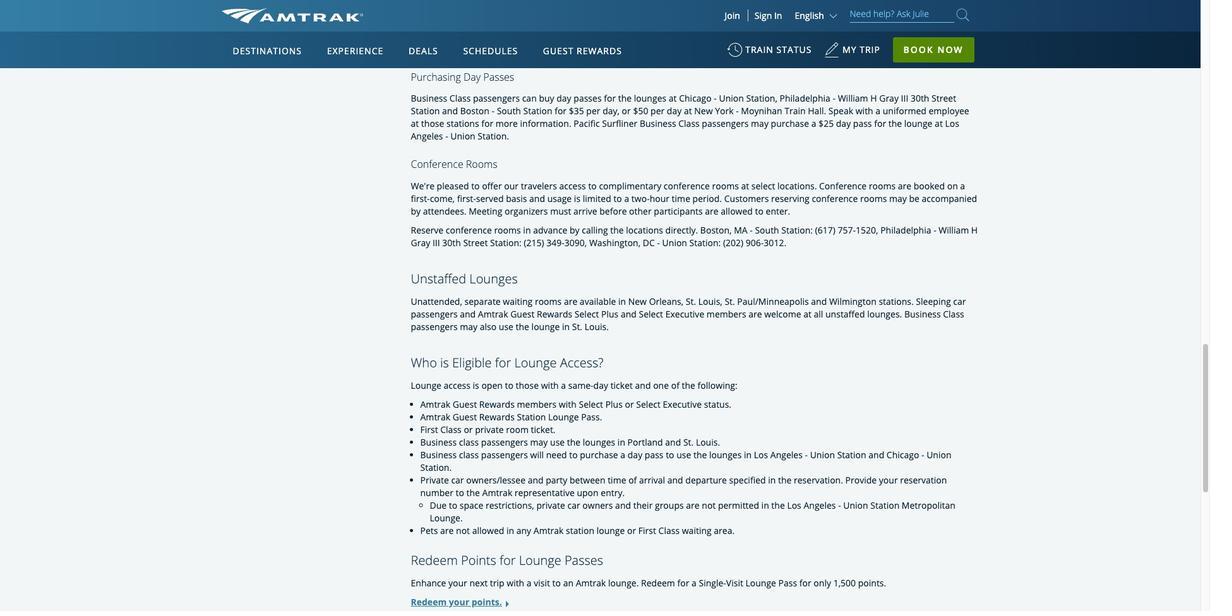 Task type: locate. For each thing, give the bounding box(es) containing it.
conference rooms
[[411, 157, 498, 171]]

first- down the pleased
[[457, 192, 476, 204]]

visit
[[726, 577, 743, 589]]

0 vertical spatial iii
[[901, 92, 908, 104]]

lounge
[[904, 118, 933, 130], [532, 321, 560, 333], [597, 525, 625, 537]]

redeem down enhance
[[411, 596, 447, 608]]

time inside we're pleased to offer our travelers access to complimentary conference rooms at select locations. conference rooms are booked on a first-come, first-served basis and usage is limited to a two-hour time period. customers reserving conference rooms may be accompanied by attendees. meeting organizers must arrive before other participants are allowed to enter.
[[672, 192, 690, 204]]

english button
[[795, 9, 840, 21]]

points.
[[858, 577, 886, 589], [472, 596, 502, 608]]

1 vertical spatial not
[[456, 525, 470, 537]]

passes
[[574, 92, 602, 104]]

1 vertical spatial angeles
[[771, 449, 803, 461]]

0 vertical spatial car
[[953, 295, 966, 307]]

1 vertical spatial south
[[755, 224, 779, 236]]

area.
[[714, 525, 735, 537]]

select down available
[[575, 308, 599, 320]]

gray up uniformed
[[879, 92, 899, 104]]

passes up an
[[565, 552, 603, 569]]

arrival
[[639, 474, 665, 486]]

rewards up the room
[[479, 411, 515, 423]]

to right open
[[505, 379, 513, 391]]

0 vertical spatial william
[[838, 92, 868, 104]]

trip
[[860, 44, 880, 56]]

use inside unattended, separate waiting rooms are available in new orleans, st. louis, st. paul/minneapolis and wilmington stations. sleeping car passengers and amtrak guest rewards select plus and select executive members are welcome at all unstaffed lounges. business class passengers may also use the lounge in st. louis.
[[499, 321, 514, 333]]

train status
[[745, 44, 812, 56]]

st. up departure
[[683, 436, 694, 448]]

ma
[[734, 224, 748, 236]]

$35
[[569, 105, 584, 117]]

conference
[[664, 180, 710, 192], [812, 192, 858, 204], [446, 224, 492, 236]]

per right $50
[[651, 105, 665, 117]]

not down lounge. at the bottom of page
[[456, 525, 470, 537]]

station. inside amtrak guest rewards members with select plus or select executive status. amtrak guest rewards station lounge pass. first class or private room ticket. business class passengers may use the lounges in portland and st. louis. business class passengers will need to purchase a day pass to use the lounges in los angeles - union station and chicago - union station. private car owners/lessee and party between time of arrival and departure specified in the reservation. provide your reservation number to the amtrak representative upon entry. due to space restrictions, private car owners and their groups are not permitted in the los angeles - union station metropolitan lounge. pets are not allowed in any amtrak station lounge or first class waiting area.
[[420, 462, 452, 474]]

1 vertical spatial station:
[[490, 237, 522, 249]]

0 vertical spatial is
[[574, 192, 581, 204]]

street inside reserve conference rooms in advance by calling the locations directly. boston, ma - south station: (617) 757-1520, philadelphia - william h gray iii 30th street station: (215) 349-3090, washington, dc - union station: (202) 906-3012.
[[463, 237, 488, 249]]

gray down reserve
[[411, 237, 430, 249]]

car down the upon
[[568, 499, 580, 511]]

purchase inside amtrak guest rewards members with select plus or select executive status. amtrak guest rewards station lounge pass. first class or private room ticket. business class passengers may use the lounges in portland and st. louis. business class passengers will need to purchase a day pass to use the lounges in los angeles - union station and chicago - union station. private car owners/lessee and party between time of arrival and departure specified in the reservation. provide your reservation number to the amtrak representative upon entry. due to space restrictions, private car owners and their groups are not permitted in the los angeles - union station metropolitan lounge. pets are not allowed in any amtrak station lounge or first class waiting area.
[[580, 449, 618, 461]]

south up more
[[497, 105, 521, 117]]

1 vertical spatial your
[[448, 577, 467, 589]]

union inside reserve conference rooms in advance by calling the locations directly. boston, ma - south station: (617) 757-1520, philadelphia - william h gray iii 30th street station: (215) 349-3090, washington, dc - union station: (202) 906-3012.
[[662, 237, 687, 249]]

0 horizontal spatial gray
[[411, 237, 430, 249]]

william inside business class passengers can buy day passes for the lounges at chicago - union station, philadelphia - william h gray iii 30th street station and boston - south station for $35 per day, or $50 per day at new york - moynihan train hall. speak with a uniformed employee at those stations for more information. pacific surfliner business class passengers may purchase a $25 day pass for the lounge at los angeles - union station.
[[838, 92, 868, 104]]

- down stations
[[445, 130, 448, 142]]

departure
[[686, 474, 727, 486]]

with
[[856, 105, 873, 117], [541, 379, 559, 391], [559, 398, 577, 410], [507, 577, 524, 589]]

1 vertical spatial louis.
[[696, 436, 720, 448]]

stations.
[[879, 295, 914, 307]]

2 horizontal spatial is
[[574, 192, 581, 204]]

your for enhance your next trip with a visit to an amtrak lounge. redeem for a single-visit lounge pass for only 1,500 points.
[[448, 577, 467, 589]]

on
[[947, 180, 958, 192]]

rooms inside reserve conference rooms in advance by calling the locations directly. boston, ma - south station: (617) 757-1520, philadelphia - william h gray iii 30th street station: (215) 349-3090, washington, dc - union station: (202) 906-3012.
[[494, 224, 521, 236]]

other
[[629, 205, 652, 217]]

may inside business class passengers can buy day passes for the lounges at chicago - union station, philadelphia - william h gray iii 30th street station and boston - south station for $35 per day, or $50 per day at new york - moynihan train hall. speak with a uniformed employee at those stations for more information. pacific surfliner business class passengers may purchase a $25 day pass for the lounge at los angeles - union station.
[[751, 118, 769, 130]]

0 horizontal spatial louis.
[[585, 321, 609, 333]]

in
[[523, 224, 531, 236], [618, 295, 626, 307], [562, 321, 570, 333], [618, 436, 625, 448], [744, 449, 752, 461], [768, 474, 776, 486], [762, 499, 769, 511], [507, 525, 514, 537]]

station,
[[746, 92, 777, 104]]

0 vertical spatial your
[[879, 474, 898, 486]]

allowed down space
[[472, 525, 504, 537]]

1 horizontal spatial south
[[755, 224, 779, 236]]

or inside business class passengers can buy day passes for the lounges at chicago - union station, philadelphia - william h gray iii 30th street station and boston - south station for $35 per day, or $50 per day at new york - moynihan train hall. speak with a uniformed employee at those stations for more information. pacific surfliner business class passengers may purchase a $25 day pass for the lounge at los angeles - union station.
[[622, 105, 631, 117]]

portland
[[628, 436, 663, 448]]

experience
[[327, 45, 384, 57]]

1 horizontal spatial h
[[971, 224, 978, 236]]

groups
[[655, 499, 684, 511]]

h down trip at the top of page
[[871, 92, 877, 104]]

1 horizontal spatial 30th
[[911, 92, 929, 104]]

pass inside amtrak guest rewards members with select plus or select executive status. amtrak guest rewards station lounge pass. first class or private room ticket. business class passengers may use the lounges in portland and st. louis. business class passengers will need to purchase a day pass to use the lounges in los angeles - union station and chicago - union station. private car owners/lessee and party between time of arrival and departure specified in the reservation. provide your reservation number to the amtrak representative upon entry. due to space restrictions, private car owners and their groups are not permitted in the los angeles - union station metropolitan lounge. pets are not allowed in any amtrak station lounge or first class waiting area.
[[645, 449, 664, 461]]

two-
[[632, 192, 650, 204]]

philadelphia
[[780, 92, 831, 104], [881, 224, 931, 236]]

first down their at the right
[[638, 525, 656, 537]]

1 vertical spatial class
[[459, 449, 479, 461]]

per down passes
[[586, 105, 600, 117]]

purchase inside business class passengers can buy day passes for the lounges at chicago - union station, philadelphia - william h gray iii 30th street station and boston - south station for $35 per day, or $50 per day at new york - moynihan train hall. speak with a uniformed employee at those stations for more information. pacific surfliner business class passengers may purchase a $25 day pass for the lounge at los angeles - union station.
[[771, 118, 809, 130]]

their
[[633, 499, 653, 511]]

in right specified
[[768, 474, 776, 486]]

with right speak
[[856, 105, 873, 117]]

0 vertical spatial h
[[871, 92, 877, 104]]

$50
[[633, 105, 648, 117]]

1 vertical spatial is
[[440, 354, 449, 371]]

0 vertical spatial access
[[559, 180, 586, 192]]

1 horizontal spatial conference
[[664, 180, 710, 192]]

0 horizontal spatial station.
[[420, 462, 452, 474]]

0 horizontal spatial william
[[838, 92, 868, 104]]

iii inside reserve conference rooms in advance by calling the locations directly. boston, ma - south station: (617) 757-1520, philadelphia - william h gray iii 30th street station: (215) 349-3090, washington, dc - union station: (202) 906-3012.
[[433, 237, 440, 249]]

train status link
[[727, 38, 812, 69]]

amtrak inside unattended, separate waiting rooms are available in new orleans, st. louis, st. paul/minneapolis and wilmington stations. sleeping car passengers and amtrak guest rewards select plus and select executive members are welcome at all unstaffed lounges. business class passengers may also use the lounge in st. louis.
[[478, 308, 508, 320]]

iii inside business class passengers can buy day passes for the lounges at chicago - union station, philadelphia - william h gray iii 30th street station and boston - south station for $35 per day, or $50 per day at new york - moynihan train hall. speak with a uniformed employee at those stations for more information. pacific surfliner business class passengers may purchase a $25 day pass for the lounge at los angeles - union station.
[[901, 92, 908, 104]]

2 horizontal spatial car
[[953, 295, 966, 307]]

1 vertical spatial points.
[[472, 596, 502, 608]]

rewards inside unattended, separate waiting rooms are available in new orleans, st. louis, st. paul/minneapolis and wilmington stations. sleeping car passengers and amtrak guest rewards select plus and select executive members are welcome at all unstaffed lounges. business class passengers may also use the lounge in st. louis.
[[537, 308, 572, 320]]

your inside amtrak guest rewards members with select plus or select executive status. amtrak guest rewards station lounge pass. first class or private room ticket. business class passengers may use the lounges in portland and st. louis. business class passengers will need to purchase a day pass to use the lounges in los angeles - union station and chicago - union station. private car owners/lessee and party between time of arrival and departure specified in the reservation. provide your reservation number to the amtrak representative upon entry. due to space restrictions, private car owners and their groups are not permitted in the los angeles - union station metropolitan lounge. pets are not allowed in any amtrak station lounge or first class waiting area.
[[879, 474, 898, 486]]

separate
[[465, 295, 501, 307]]

lounge down who
[[411, 379, 441, 391]]

conference up period.
[[664, 180, 710, 192]]

0 vertical spatial waiting
[[503, 295, 533, 307]]

purchase
[[771, 118, 809, 130], [580, 449, 618, 461]]

by
[[411, 205, 421, 217], [570, 224, 580, 236]]

lounge inside business class passengers can buy day passes for the lounges at chicago - union station, philadelphia - william h gray iii 30th street station and boston - south station for $35 per day, or $50 per day at new york - moynihan train hall. speak with a uniformed employee at those stations for more information. pacific surfliner business class passengers may purchase a $25 day pass for the lounge at los angeles - union station.
[[904, 118, 933, 130]]

may left be
[[889, 192, 907, 204]]

station. down more
[[478, 130, 509, 142]]

with inside business class passengers can buy day passes for the lounges at chicago - union station, philadelphia - william h gray iii 30th street station and boston - south station for $35 per day, or $50 per day at new york - moynihan train hall. speak with a uniformed employee at those stations for more information. pacific surfliner business class passengers may purchase a $25 day pass for the lounge at los angeles - union station.
[[856, 105, 873, 117]]

h inside reserve conference rooms in advance by calling the locations directly. boston, ma - south station: (617) 757-1520, philadelphia - william h gray iii 30th street station: (215) 349-3090, washington, dc - union station: (202) 906-3012.
[[971, 224, 978, 236]]

click to enlarge image image
[[440, 0, 555, 33], [572, 0, 687, 33], [704, 0, 818, 33], [836, 0, 950, 33]]

h down accompanied
[[971, 224, 978, 236]]

1 horizontal spatial new
[[694, 105, 713, 117]]

0 vertical spatial redeem
[[411, 552, 458, 569]]

select
[[575, 308, 599, 320], [639, 308, 663, 320], [579, 398, 603, 410], [636, 398, 661, 410]]

or
[[622, 105, 631, 117], [625, 398, 634, 410], [464, 424, 473, 436], [627, 525, 636, 537]]

per
[[586, 105, 600, 117], [651, 105, 665, 117]]

station up provide
[[837, 449, 866, 461]]

business
[[411, 92, 447, 104], [640, 118, 676, 130], [904, 308, 941, 320], [420, 436, 457, 448], [420, 449, 457, 461]]

conference down the meeting
[[446, 224, 492, 236]]

conference inside reserve conference rooms in advance by calling the locations directly. boston, ma - south station: (617) 757-1520, philadelphia - william h gray iii 30th street station: (215) 349-3090, washington, dc - union station: (202) 906-3012.
[[446, 224, 492, 236]]

one
[[653, 379, 669, 391]]

1 vertical spatial purchase
[[580, 449, 618, 461]]

or up surfliner on the top of page
[[622, 105, 631, 117]]

0 horizontal spatial lounge
[[532, 321, 560, 333]]

0 horizontal spatial h
[[871, 92, 877, 104]]

advance
[[533, 224, 567, 236]]

rooms inside unattended, separate waiting rooms are available in new orleans, st. louis, st. paul/minneapolis and wilmington stations. sleeping car passengers and amtrak guest rewards select plus and select executive members are welcome at all unstaffed lounges. business class passengers may also use the lounge in st. louis.
[[535, 295, 562, 307]]

need
[[546, 449, 567, 461]]

(617)
[[815, 224, 836, 236]]

1 vertical spatial access
[[444, 379, 471, 391]]

0 vertical spatial those
[[421, 118, 444, 130]]

1 horizontal spatial members
[[707, 308, 746, 320]]

1 vertical spatial by
[[570, 224, 580, 236]]

1 vertical spatial gray
[[411, 237, 430, 249]]

new inside business class passengers can buy day passes for the lounges at chicago - union station, philadelphia - william h gray iii 30th street station and boston - south station for $35 per day, or $50 per day at new york - moynihan train hall. speak with a uniformed employee at those stations for more information. pacific surfliner business class passengers may purchase a $25 day pass for the lounge at los angeles - union station.
[[694, 105, 713, 117]]

single-
[[699, 577, 726, 589]]

2 horizontal spatial use
[[677, 449, 691, 461]]

private down representative
[[537, 499, 565, 511]]

0 vertical spatial time
[[672, 192, 690, 204]]

also
[[480, 321, 497, 333]]

destinations
[[233, 45, 302, 57]]

first- down the we're
[[411, 192, 430, 204]]

1 horizontal spatial los
[[787, 499, 801, 511]]

by up 3090,
[[570, 224, 580, 236]]

allowed inside we're pleased to offer our travelers access to complimentary conference rooms at select locations. conference rooms are booked on a first-come, first-served basis and usage is limited to a two-hour time period. customers reserving conference rooms may be accompanied by attendees. meeting organizers must arrive before other participants are allowed to enter.
[[721, 205, 753, 217]]

new left york
[[694, 105, 713, 117]]

in
[[774, 9, 782, 21]]

0 vertical spatial allowed
[[721, 205, 753, 217]]

plus down available
[[601, 308, 619, 320]]

1 horizontal spatial louis.
[[696, 436, 720, 448]]

louis,
[[698, 295, 722, 307]]

day
[[464, 70, 481, 84]]

now
[[938, 44, 964, 56]]

1 horizontal spatial is
[[473, 379, 479, 391]]

lounge up who is eligible for lounge access?
[[532, 321, 560, 333]]

2 horizontal spatial los
[[945, 118, 959, 130]]

south up 3012.
[[755, 224, 779, 236]]

1 horizontal spatial first-
[[457, 192, 476, 204]]

angeles inside business class passengers can buy day passes for the lounges at chicago - union station, philadelphia - william h gray iii 30th street station and boston - south station for $35 per day, or $50 per day at new york - moynihan train hall. speak with a uniformed employee at those stations for more information. pacific surfliner business class passengers may purchase a $25 day pass for the lounge at los angeles - union station.
[[411, 130, 443, 142]]

2 horizontal spatial lounge
[[904, 118, 933, 130]]

enhance your next trip with a visit to an amtrak lounge. redeem for a single-visit lounge pass for only 1,500 points.
[[411, 577, 886, 589]]

purchasing
[[411, 70, 461, 84]]

1 vertical spatial time
[[608, 474, 626, 486]]

2 horizontal spatial angeles
[[804, 499, 836, 511]]

0 vertical spatial points.
[[858, 577, 886, 589]]

sleeping
[[916, 295, 951, 307]]

1 vertical spatial use
[[550, 436, 565, 448]]

for down uniformed
[[874, 118, 886, 130]]

1 horizontal spatial chicago
[[887, 449, 919, 461]]

1 horizontal spatial iii
[[901, 92, 908, 104]]

provide
[[845, 474, 877, 486]]

1 vertical spatial first
[[638, 525, 656, 537]]

may up will
[[530, 436, 548, 448]]

can
[[522, 92, 537, 104]]

h inside business class passengers can buy day passes for the lounges at chicago - union station, philadelphia - william h gray iii 30th street station and boston - south station for $35 per day, or $50 per day at new york - moynihan train hall. speak with a uniformed employee at those stations for more information. pacific surfliner business class passengers may purchase a $25 day pass for the lounge at los angeles - union station.
[[871, 92, 877, 104]]

with down lounge access is open to those with a same-day ticket and one of the following:
[[559, 398, 577, 410]]

south
[[497, 105, 521, 117], [755, 224, 779, 236]]

1 vertical spatial pass
[[645, 449, 664, 461]]

redeem inside redeem your points. link
[[411, 596, 447, 608]]

1 horizontal spatial lounges
[[634, 92, 666, 104]]

waiting
[[503, 295, 533, 307], [682, 525, 712, 537]]

day,
[[603, 105, 620, 117]]

906-
[[746, 237, 764, 249]]

new inside unattended, separate waiting rooms are available in new orleans, st. louis, st. paul/minneapolis and wilmington stations. sleeping car passengers and amtrak guest rewards select plus and select executive members are welcome at all unstaffed lounges. business class passengers may also use the lounge in st. louis.
[[628, 295, 647, 307]]

executive down one
[[663, 398, 702, 410]]

2 vertical spatial lounge
[[597, 525, 625, 537]]

0 vertical spatial philadelphia
[[780, 92, 831, 104]]

1 horizontal spatial passes
[[565, 552, 603, 569]]

select down orleans,
[[639, 308, 663, 320]]

1 horizontal spatial points.
[[858, 577, 886, 589]]

chicago inside amtrak guest rewards members with select plus or select executive status. amtrak guest rewards station lounge pass. first class or private room ticket. business class passengers may use the lounges in portland and st. louis. business class passengers will need to purchase a day pass to use the lounges in los angeles - union station and chicago - union station. private car owners/lessee and party between time of arrival and departure specified in the reservation. provide your reservation number to the amtrak representative upon entry. due to space restrictions, private car owners and their groups are not permitted in the los angeles - union station metropolitan lounge. pets are not allowed in any amtrak station lounge or first class waiting area.
[[887, 449, 919, 461]]

st. left louis,
[[686, 295, 696, 307]]

may inside we're pleased to offer our travelers access to complimentary conference rooms at select locations. conference rooms are booked on a first-come, first-served basis and usage is limited to a two-hour time period. customers reserving conference rooms may be accompanied by attendees. meeting organizers must arrive before other participants are allowed to enter.
[[889, 192, 907, 204]]

0 vertical spatial lounge
[[904, 118, 933, 130]]

a up the entry.
[[620, 449, 625, 461]]

1 vertical spatial allowed
[[472, 525, 504, 537]]

in inside reserve conference rooms in advance by calling the locations directly. boston, ma - south station: (617) 757-1520, philadelphia - william h gray iii 30th street station: (215) 349-3090, washington, dc - union station: (202) 906-3012.
[[523, 224, 531, 236]]

my trip button
[[824, 38, 880, 69]]

or down their at the right
[[627, 525, 636, 537]]

william up speak
[[838, 92, 868, 104]]

use right also at the bottom
[[499, 321, 514, 333]]

car right private
[[451, 474, 464, 486]]

any
[[517, 525, 531, 537]]

iii
[[901, 92, 908, 104], [433, 237, 440, 249]]

owners
[[583, 499, 613, 511]]

1 per from the left
[[586, 105, 600, 117]]

conference up '(617)'
[[812, 192, 858, 204]]

1 vertical spatial chicago
[[887, 449, 919, 461]]

0 horizontal spatial car
[[451, 474, 464, 486]]

1 vertical spatial waiting
[[682, 525, 712, 537]]

class
[[459, 436, 479, 448], [459, 449, 479, 461]]

the right also at the bottom
[[516, 321, 529, 333]]

for up day,
[[604, 92, 616, 104]]

a left the $25
[[811, 118, 816, 130]]

owners/lessee
[[466, 474, 526, 486]]

may
[[751, 118, 769, 130], [889, 192, 907, 204], [460, 321, 478, 333], [530, 436, 548, 448]]

time inside amtrak guest rewards members with select plus or select executive status. amtrak guest rewards station lounge pass. first class or private room ticket. business class passengers may use the lounges in portland and st. louis. business class passengers will need to purchase a day pass to use the lounges in los angeles - union station and chicago - union station. private car owners/lessee and party between time of arrival and departure specified in the reservation. provide your reservation number to the amtrak representative upon entry. due to space restrictions, private car owners and their groups are not permitted in the los angeles - union station metropolitan lounge. pets are not allowed in any amtrak station lounge or first class waiting area.
[[608, 474, 626, 486]]

2 vertical spatial los
[[787, 499, 801, 511]]

reserving
[[771, 192, 810, 204]]

1 vertical spatial members
[[517, 398, 557, 410]]

redeem for redeem points for lounge passes
[[411, 552, 458, 569]]

time up participants
[[672, 192, 690, 204]]

lounge up visit
[[519, 552, 561, 569]]

of inside amtrak guest rewards members with select plus or select executive status. amtrak guest rewards station lounge pass. first class or private room ticket. business class passengers may use the lounges in portland and st. louis. business class passengers will need to purchase a day pass to use the lounges in los angeles - union station and chicago - union station. private car owners/lessee and party between time of arrival and departure specified in the reservation. provide your reservation number to the amtrak representative upon entry. due to space restrictions, private car owners and their groups are not permitted in the los angeles - union station metropolitan lounge. pets are not allowed in any amtrak station lounge or first class waiting area.
[[629, 474, 637, 486]]

1 horizontal spatial purchase
[[771, 118, 809, 130]]

may inside amtrak guest rewards members with select plus or select executive status. amtrak guest rewards station lounge pass. first class or private room ticket. business class passengers may use the lounges in portland and st. louis. business class passengers will need to purchase a day pass to use the lounges in los angeles - union station and chicago - union station. private car owners/lessee and party between time of arrival and departure specified in the reservation. provide your reservation number to the amtrak representative upon entry. due to space restrictions, private car owners and their groups are not permitted in the los angeles - union station metropolitan lounge. pets are not allowed in any amtrak station lounge or first class waiting area.
[[530, 436, 548, 448]]

1 vertical spatial lounges
[[583, 436, 615, 448]]

reserve conference rooms in advance by calling the locations directly. boston, ma - south station: (617) 757-1520, philadelphia - william h gray iii 30th street station: (215) 349-3090, washington, dc - union station: (202) 906-3012.
[[411, 224, 978, 249]]

and inside we're pleased to offer our travelers access to complimentary conference rooms at select locations. conference rooms are booked on a first-come, first-served basis and usage is limited to a two-hour time period. customers reserving conference rooms may be accompanied by attendees. meeting organizers must arrive before other participants are allowed to enter.
[[529, 192, 545, 204]]

1 horizontal spatial by
[[570, 224, 580, 236]]

come,
[[430, 192, 455, 204]]

lounge down owners
[[597, 525, 625, 537]]

1 vertical spatial conference
[[812, 192, 858, 204]]

1 class from the top
[[459, 436, 479, 448]]

banner
[[0, 0, 1201, 292]]

2 vertical spatial use
[[677, 449, 691, 461]]

1 vertical spatial plus
[[606, 398, 623, 410]]

1 vertical spatial h
[[971, 224, 978, 236]]

day down speak
[[836, 118, 851, 130]]

before
[[600, 205, 627, 217]]

amtrak image
[[221, 8, 363, 23]]

0 vertical spatial purchase
[[771, 118, 809, 130]]

0 vertical spatial conference
[[411, 157, 463, 171]]

members down louis,
[[707, 308, 746, 320]]

0 horizontal spatial is
[[440, 354, 449, 371]]

1 horizontal spatial time
[[672, 192, 690, 204]]

deals button
[[404, 33, 443, 69]]

access down eligible on the bottom left
[[444, 379, 471, 391]]

757-
[[838, 224, 856, 236]]

lounges
[[470, 270, 518, 287]]

0 horizontal spatial not
[[456, 525, 470, 537]]

0 vertical spatial by
[[411, 205, 421, 217]]

1 vertical spatial of
[[629, 474, 637, 486]]

station up information.
[[523, 105, 552, 117]]

0 vertical spatial pass
[[853, 118, 872, 130]]

1 vertical spatial lounge
[[532, 321, 560, 333]]

station down provide
[[871, 499, 900, 511]]

class inside unattended, separate waiting rooms are available in new orleans, st. louis, st. paul/minneapolis and wilmington stations. sleeping car passengers and amtrak guest rewards select plus and select executive members are welcome at all unstaffed lounges. business class passengers may also use the lounge in st. louis.
[[943, 308, 964, 320]]

gray inside reserve conference rooms in advance by calling the locations directly. boston, ma - south station: (617) 757-1520, philadelphia - william h gray iii 30th street station: (215) 349-3090, washington, dc - union station: (202) 906-3012.
[[411, 237, 430, 249]]

0 horizontal spatial per
[[586, 105, 600, 117]]

members
[[707, 308, 746, 320], [517, 398, 557, 410]]

private left the room
[[475, 424, 504, 436]]

hall.
[[808, 105, 826, 117]]

0 vertical spatial not
[[702, 499, 716, 511]]

a
[[876, 105, 881, 117], [811, 118, 816, 130], [960, 180, 965, 192], [624, 192, 629, 204], [561, 379, 566, 391], [620, 449, 625, 461], [527, 577, 532, 589], [692, 577, 697, 589]]

first-
[[411, 192, 430, 204], [457, 192, 476, 204]]

philadelphia inside reserve conference rooms in advance by calling the locations directly. boston, ma - south station: (617) 757-1520, philadelphia - william h gray iii 30th street station: (215) 349-3090, washington, dc - union station: (202) 906-3012.
[[881, 224, 931, 236]]

los up specified
[[754, 449, 768, 461]]

0 horizontal spatial of
[[629, 474, 637, 486]]

purchase up the between at the bottom
[[580, 449, 618, 461]]

st. inside amtrak guest rewards members with select plus or select executive status. amtrak guest rewards station lounge pass. first class or private room ticket. business class passengers may use the lounges in portland and st. louis. business class passengers will need to purchase a day pass to use the lounges in los angeles - union station and chicago - union station. private car owners/lessee and party between time of arrival and departure specified in the reservation. provide your reservation number to the amtrak representative upon entry. due to space restrictions, private car owners and their groups are not permitted in the los angeles - union station metropolitan lounge. pets are not allowed in any amtrak station lounge or first class waiting area.
[[683, 436, 694, 448]]

- right dc
[[657, 237, 660, 249]]

may down moynihan
[[751, 118, 769, 130]]

0 vertical spatial new
[[694, 105, 713, 117]]

executive inside amtrak guest rewards members with select plus or select executive status. amtrak guest rewards station lounge pass. first class or private room ticket. business class passengers may use the lounges in portland and st. louis. business class passengers will need to purchase a day pass to use the lounges in los angeles - union station and chicago - union station. private car owners/lessee and party between time of arrival and departure specified in the reservation. provide your reservation number to the amtrak representative upon entry. due to space restrictions, private car owners and their groups are not permitted in the los angeles - union station metropolitan lounge. pets are not allowed in any amtrak station lounge or first class waiting area.
[[663, 398, 702, 410]]

2 vertical spatial car
[[568, 499, 580, 511]]

the up day,
[[618, 92, 632, 104]]

lounge inside unattended, separate waiting rooms are available in new orleans, st. louis, st. paul/minneapolis and wilmington stations. sleeping car passengers and amtrak guest rewards select plus and select executive members are welcome at all unstaffed lounges. business class passengers may also use the lounge in st. louis.
[[532, 321, 560, 333]]

or down ticket on the bottom
[[625, 398, 634, 410]]

is
[[574, 192, 581, 204], [440, 354, 449, 371], [473, 379, 479, 391]]

your for redeem your points.
[[449, 596, 469, 608]]

pacific
[[574, 118, 600, 130]]

1 vertical spatial philadelphia
[[881, 224, 931, 236]]

access?
[[560, 354, 604, 371]]

banner containing join
[[0, 0, 1201, 292]]

to right need
[[569, 449, 578, 461]]

for down boston
[[481, 118, 493, 130]]

1 horizontal spatial station:
[[782, 224, 813, 236]]

1 horizontal spatial philadelphia
[[881, 224, 931, 236]]

train
[[745, 44, 774, 56]]

2 vertical spatial your
[[449, 596, 469, 608]]

members inside amtrak guest rewards members with select plus or select executive status. amtrak guest rewards station lounge pass. first class or private room ticket. business class passengers may use the lounges in portland and st. louis. business class passengers will need to purchase a day pass to use the lounges in los angeles - union station and chicago - union station. private car owners/lessee and party between time of arrival and departure specified in the reservation. provide your reservation number to the amtrak representative upon entry. due to space restrictions, private car owners and their groups are not permitted in the los angeles - union station metropolitan lounge. pets are not allowed in any amtrak station lounge or first class waiting area.
[[517, 398, 557, 410]]

use up need
[[550, 436, 565, 448]]

application
[[268, 105, 572, 282]]

1 horizontal spatial allowed
[[721, 205, 753, 217]]

car right the sleeping
[[953, 295, 966, 307]]

points. down next
[[472, 596, 502, 608]]

pets
[[420, 525, 438, 537]]

0 vertical spatial los
[[945, 118, 959, 130]]

station: left (215)
[[490, 237, 522, 249]]

by inside we're pleased to offer our travelers access to complimentary conference rooms at select locations. conference rooms are booked on a first-come, first-served basis and usage is limited to a two-hour time period. customers reserving conference rooms may be accompanied by attendees. meeting organizers must arrive before other participants are allowed to enter.
[[411, 205, 421, 217]]

angeles up conference rooms
[[411, 130, 443, 142]]

executive
[[666, 308, 704, 320], [663, 398, 702, 410]]



Task type: describe. For each thing, give the bounding box(es) containing it.
wilmington
[[829, 295, 877, 307]]

the up space
[[466, 487, 480, 499]]

at inside we're pleased to offer our travelers access to complimentary conference rooms at select locations. conference rooms are booked on a first-come, first-served basis and usage is limited to a two-hour time period. customers reserving conference rooms may be accompanied by attendees. meeting organizers must arrive before other participants are allowed to enter.
[[741, 180, 749, 192]]

select down one
[[636, 398, 661, 410]]

0 vertical spatial conference
[[664, 180, 710, 192]]

1 vertical spatial redeem
[[641, 577, 675, 589]]

conference inside we're pleased to offer our travelers access to complimentary conference rooms at select locations. conference rooms are booked on a first-come, first-served basis and usage is limited to a two-hour time period. customers reserving conference rooms may be accompanied by attendees. meeting organizers must arrive before other participants are allowed to enter.
[[819, 180, 867, 192]]

be
[[909, 192, 920, 204]]

guest inside unattended, separate waiting rooms are available in new orleans, st. louis, st. paul/minneapolis and wilmington stations. sleeping car passengers and amtrak guest rewards select plus and select executive members are welcome at all unstaffed lounges. business class passengers may also use the lounge in st. louis.
[[510, 308, 535, 320]]

the right one
[[682, 379, 695, 391]]

english
[[795, 9, 824, 21]]

schedules link
[[458, 32, 523, 68]]

dc
[[643, 237, 655, 249]]

or left the room
[[464, 424, 473, 436]]

0 horizontal spatial conference
[[411, 157, 463, 171]]

our
[[504, 180, 519, 192]]

the inside unattended, separate waiting rooms are available in new orleans, st. louis, st. paul/minneapolis and wilmington stations. sleeping car passengers and amtrak guest rewards select plus and select executive members are welcome at all unstaffed lounges. business class passengers may also use the lounge in st. louis.
[[516, 321, 529, 333]]

visit
[[534, 577, 550, 589]]

rewards down open
[[479, 398, 515, 410]]

all
[[814, 308, 823, 320]]

my
[[843, 44, 857, 56]]

union up york
[[719, 92, 744, 104]]

amtrak guest rewards members with select plus or select executive status. amtrak guest rewards station lounge pass. first class or private room ticket. business class passengers may use the lounges in portland and st. louis. business class passengers will need to purchase a day pass to use the lounges in los angeles - union station and chicago - union station. private car owners/lessee and party between time of arrival and departure specified in the reservation. provide your reservation number to the amtrak representative upon entry. due to space restrictions, private car owners and their groups are not permitted in the los angeles - union station metropolitan lounge. pets are not allowed in any amtrak station lounge or first class waiting area.
[[420, 398, 956, 537]]

in right available
[[618, 295, 626, 307]]

buy
[[539, 92, 554, 104]]

0 horizontal spatial passes
[[483, 70, 514, 84]]

reservation.
[[794, 474, 843, 486]]

st. right louis,
[[725, 295, 735, 307]]

open
[[482, 379, 503, 391]]

redeem for redeem your points.
[[411, 596, 447, 608]]

private
[[420, 474, 449, 486]]

are left available
[[564, 295, 577, 307]]

washington,
[[589, 237, 641, 249]]

- down reservation.
[[838, 499, 841, 511]]

south inside reserve conference rooms in advance by calling the locations directly. boston, ma - south station: (617) 757-1520, philadelphia - william h gray iii 30th street station: (215) 349-3090, washington, dc - union station: (202) 906-3012.
[[755, 224, 779, 236]]

- down accompanied
[[934, 224, 937, 236]]

a down complimentary
[[624, 192, 629, 204]]

travelers
[[521, 180, 557, 192]]

1 first- from the left
[[411, 192, 430, 204]]

lounge inside amtrak guest rewards members with select plus or select executive status. amtrak guest rewards station lounge pass. first class or private room ticket. business class passengers may use the lounges in portland and st. louis. business class passengers will need to purchase a day pass to use the lounges in los angeles - union station and chicago - union station. private car owners/lessee and party between time of arrival and departure specified in the reservation. provide your reservation number to the amtrak representative upon entry. due to space restrictions, private car owners and their groups are not permitted in the los angeles - union station metropolitan lounge. pets are not allowed in any amtrak station lounge or first class waiting area.
[[597, 525, 625, 537]]

william inside reserve conference rooms in advance by calling the locations directly. boston, ma - south station: (617) 757-1520, philadelphia - william h gray iii 30th street station: (215) 349-3090, washington, dc - union station: (202) 906-3012.
[[939, 224, 969, 236]]

join button
[[717, 9, 748, 21]]

specified
[[729, 474, 766, 486]]

between
[[570, 474, 605, 486]]

sign in
[[755, 9, 782, 21]]

access inside we're pleased to offer our travelers access to complimentary conference rooms at select locations. conference rooms are booked on a first-come, first-served basis and usage is limited to a two-hour time period. customers reserving conference rooms may be accompanied by attendees. meeting organizers must arrive before other participants are allowed to enter.
[[559, 180, 586, 192]]

by inside reserve conference rooms in advance by calling the locations directly. boston, ma - south station: (617) 757-1520, philadelphia - william h gray iii 30th street station: (215) 349-3090, washington, dc - union station: (202) 906-3012.
[[570, 224, 580, 236]]

paul/minneapolis
[[737, 295, 809, 307]]

in up specified
[[744, 449, 752, 461]]

executive inside unattended, separate waiting rooms are available in new orleans, st. louis, st. paul/minneapolis and wilmington stations. sleeping car passengers and amtrak guest rewards select plus and select executive members are welcome at all unstaffed lounges. business class passengers may also use the lounge in st. louis.
[[666, 308, 704, 320]]

2 vertical spatial lounges
[[709, 449, 742, 461]]

select
[[752, 180, 775, 192]]

- up york
[[714, 92, 717, 104]]

south inside business class passengers can buy day passes for the lounges at chicago - union station, philadelphia - william h gray iii 30th street station and boston - south station for $35 per day, or $50 per day at new york - moynihan train hall. speak with a uniformed employee at those stations for more information. pacific surfliner business class passengers may purchase a $25 day pass for the lounge at los angeles - union station.
[[497, 105, 521, 117]]

redeem your points.
[[411, 596, 502, 608]]

participants
[[654, 205, 703, 217]]

we're
[[411, 180, 435, 192]]

offer
[[482, 180, 502, 192]]

are down period.
[[705, 205, 719, 217]]

following:
[[698, 379, 738, 391]]

chicago inside business class passengers can buy day passes for the lounges at chicago - union station, philadelphia - william h gray iii 30th street station and boston - south station for $35 per day, or $50 per day at new york - moynihan train hall. speak with a uniformed employee at those stations for more information. pacific surfliner business class passengers may purchase a $25 day pass for the lounge at los angeles - union station.
[[679, 92, 712, 104]]

- right 'ma'
[[750, 224, 753, 236]]

day right buy
[[557, 92, 571, 104]]

to up lounge. at the bottom of page
[[449, 499, 457, 511]]

- right boston
[[492, 105, 495, 117]]

train
[[785, 105, 806, 117]]

$25
[[819, 118, 834, 130]]

2 class from the top
[[459, 449, 479, 461]]

1 click to enlarge image image from the left
[[440, 0, 555, 33]]

the up the between at the bottom
[[567, 436, 581, 448]]

Please enter your search item search field
[[850, 6, 954, 23]]

the down uniformed
[[889, 118, 902, 130]]

number
[[420, 487, 453, 499]]

for up trip
[[500, 552, 516, 569]]

search icon image
[[957, 6, 969, 23]]

0 horizontal spatial private
[[475, 424, 504, 436]]

waiting inside amtrak guest rewards members with select plus or select executive status. amtrak guest rewards station lounge pass. first class or private room ticket. business class passengers may use the lounges in portland and st. louis. business class passengers will need to purchase a day pass to use the lounges in los angeles - union station and chicago - union station. private car owners/lessee and party between time of arrival and departure specified in the reservation. provide your reservation number to the amtrak representative upon entry. due to space restrictions, private car owners and their groups are not permitted in the los angeles - union station metropolitan lounge. pets are not allowed in any amtrak station lounge or first class waiting area.
[[682, 525, 712, 537]]

and inside business class passengers can buy day passes for the lounges at chicago - union station, philadelphia - william h gray iii 30th street station and boston - south station for $35 per day, or $50 per day at new york - moynihan train hall. speak with a uniformed employee at those stations for more information. pacific surfliner business class passengers may purchase a $25 day pass for the lounge at los angeles - union station.
[[442, 105, 458, 117]]

louis. inside unattended, separate waiting rooms are available in new orleans, st. louis, st. paul/minneapolis and wilmington stations. sleeping car passengers and amtrak guest rewards select plus and select executive members are welcome at all unstaffed lounges. business class passengers may also use the lounge in st. louis.
[[585, 321, 609, 333]]

2 per from the left
[[651, 105, 665, 117]]

moynihan
[[741, 105, 782, 117]]

union up the 'reservation'
[[927, 449, 952, 461]]

0 horizontal spatial los
[[754, 449, 768, 461]]

1 vertical spatial car
[[451, 474, 464, 486]]

station
[[566, 525, 594, 537]]

allowed inside amtrak guest rewards members with select plus or select executive status. amtrak guest rewards station lounge pass. first class or private room ticket. business class passengers may use the lounges in portland and st. louis. business class passengers will need to purchase a day pass to use the lounges in los angeles - union station and chicago - union station. private car owners/lessee and party between time of arrival and departure specified in the reservation. provide your reservation number to the amtrak representative upon entry. due to space restrictions, private car owners and their groups are not permitted in the los angeles - union station metropolitan lounge. pets are not allowed in any amtrak station lounge or first class waiting area.
[[472, 525, 504, 537]]

1 horizontal spatial use
[[550, 436, 565, 448]]

pass
[[779, 577, 797, 589]]

speak
[[829, 105, 853, 117]]

lounge.
[[430, 512, 463, 524]]

with inside amtrak guest rewards members with select plus or select executive status. amtrak guest rewards station lounge pass. first class or private room ticket. business class passengers may use the lounges in portland and st. louis. business class passengers will need to purchase a day pass to use the lounges in los angeles - union station and chicago - union station. private car owners/lessee and party between time of arrival and departure specified in the reservation. provide your reservation number to the amtrak representative upon entry. due to space restrictions, private car owners and their groups are not permitted in the los angeles - union station metropolitan lounge. pets are not allowed in any amtrak station lounge or first class waiting area.
[[559, 398, 577, 410]]

we're pleased to offer our travelers access to complimentary conference rooms at select locations. conference rooms are booked on a first-come, first-served basis and usage is limited to a two-hour time period. customers reserving conference rooms may be accompanied by attendees. meeting organizers must arrive before other participants are allowed to enter.
[[411, 180, 977, 217]]

with right trip
[[507, 577, 524, 589]]

waiting inside unattended, separate waiting rooms are available in new orleans, st. louis, st. paul/minneapolis and wilmington stations. sleeping car passengers and amtrak guest rewards select plus and select executive members are welcome at all unstaffed lounges. business class passengers may also use the lounge in st. louis.
[[503, 295, 533, 307]]

st. down available
[[572, 321, 582, 333]]

in left any
[[507, 525, 514, 537]]

union up reservation.
[[810, 449, 835, 461]]

day left ticket on the bottom
[[593, 379, 608, 391]]

a left uniformed
[[876, 105, 881, 117]]

basis
[[506, 192, 527, 204]]

enhance
[[411, 577, 446, 589]]

business inside unattended, separate waiting rooms are available in new orleans, st. louis, st. paul/minneapolis and wilmington stations. sleeping car passengers and amtrak guest rewards select plus and select executive members are welcome at all unstaffed lounges. business class passengers may also use the lounge in st. louis.
[[904, 308, 941, 320]]

regions map image
[[268, 105, 572, 282]]

2 click to enlarge image image from the left
[[572, 0, 687, 33]]

lounges inside business class passengers can buy day passes for the lounges at chicago - union station, philadelphia - william h gray iii 30th street station and boston - south station for $35 per day, or $50 per day at new york - moynihan train hall. speak with a uniformed employee at those stations for more information. pacific surfliner business class passengers may purchase a $25 day pass for the lounge at los angeles - union station.
[[634, 92, 666, 104]]

locations
[[626, 224, 663, 236]]

room
[[506, 424, 529, 436]]

0 horizontal spatial points.
[[472, 596, 502, 608]]

with left the same-
[[541, 379, 559, 391]]

to up before at the top of the page
[[614, 192, 622, 204]]

pleased
[[437, 180, 469, 192]]

the right permitted
[[771, 499, 785, 511]]

lounge up lounge access is open to those with a same-day ticket and one of the following:
[[514, 354, 557, 371]]

available
[[580, 295, 616, 307]]

to up groups
[[666, 449, 674, 461]]

in up access?
[[562, 321, 570, 333]]

boston
[[460, 105, 489, 117]]

are down lounge. at the bottom of page
[[440, 525, 454, 537]]

lounge inside amtrak guest rewards members with select plus or select executive status. amtrak guest rewards station lounge pass. first class or private room ticket. business class passengers may use the lounges in portland and st. louis. business class passengers will need to purchase a day pass to use the lounges in los angeles - union station and chicago - union station. private car owners/lessee and party between time of arrival and departure specified in the reservation. provide your reservation number to the amtrak representative upon entry. due to space restrictions, private car owners and their groups are not permitted in the los angeles - union station metropolitan lounge. pets are not allowed in any amtrak station lounge or first class waiting area.
[[548, 411, 579, 423]]

1 horizontal spatial not
[[702, 499, 716, 511]]

30th inside business class passengers can buy day passes for the lounges at chicago - union station, philadelphia - william h gray iii 30th street station and boston - south station for $35 per day, or $50 per day at new york - moynihan train hall. speak with a uniformed employee at those stations for more information. pacific surfliner business class passengers may purchase a $25 day pass for the lounge at los angeles - union station.
[[911, 92, 929, 104]]

due
[[430, 499, 447, 511]]

to up space
[[456, 487, 464, 499]]

rewards inside popup button
[[577, 45, 622, 57]]

4 click to enlarge image image from the left
[[836, 0, 950, 33]]

1 horizontal spatial of
[[671, 379, 680, 391]]

usage
[[547, 192, 572, 204]]

plus inside amtrak guest rewards members with select plus or select executive status. amtrak guest rewards station lounge pass. first class or private room ticket. business class passengers may use the lounges in portland and st. louis. business class passengers will need to purchase a day pass to use the lounges in los angeles - union station and chicago - union station. private car owners/lessee and party between time of arrival and departure specified in the reservation. provide your reservation number to the amtrak representative upon entry. due to space restrictions, private car owners and their groups are not permitted in the los angeles - union station metropolitan lounge. pets are not allowed in any amtrak station lounge or first class waiting area.
[[606, 398, 623, 410]]

union down stations
[[451, 130, 475, 142]]

0 horizontal spatial access
[[444, 379, 471, 391]]

- up speak
[[833, 92, 836, 104]]

reserve
[[411, 224, 443, 236]]

arrive
[[574, 205, 597, 217]]

pass.
[[581, 411, 602, 423]]

1 vertical spatial those
[[516, 379, 539, 391]]

union down provide
[[843, 499, 868, 511]]

1 horizontal spatial private
[[537, 499, 565, 511]]

station: (202)
[[690, 237, 744, 249]]

representative
[[515, 487, 575, 499]]

in left the portland
[[618, 436, 625, 448]]

station. inside business class passengers can buy day passes for the lounges at chicago - union station, philadelphia - william h gray iii 30th street station and boston - south station for $35 per day, or $50 per day at new york - moynihan train hall. speak with a uniformed employee at those stations for more information. pacific surfliner business class passengers may purchase a $25 day pass for the lounge at los angeles - union station.
[[478, 130, 509, 142]]

1 vertical spatial passes
[[565, 552, 603, 569]]

for left "single-"
[[677, 577, 689, 589]]

0 vertical spatial station:
[[782, 224, 813, 236]]

349-
[[547, 237, 565, 249]]

eligible
[[452, 354, 492, 371]]

a left visit
[[527, 577, 532, 589]]

period.
[[693, 192, 722, 204]]

car inside unattended, separate waiting rooms are available in new orleans, st. louis, st. paul/minneapolis and wilmington stations. sleeping car passengers and amtrak guest rewards select plus and select executive members are welcome at all unstaffed lounges. business class passengers may also use the lounge in st. louis.
[[953, 295, 966, 307]]

information.
[[520, 118, 571, 130]]

to down customers
[[755, 205, 764, 217]]

station down purchasing
[[411, 105, 440, 117]]

3 click to enlarge image image from the left
[[704, 0, 818, 33]]

sign
[[755, 9, 772, 21]]

1 horizontal spatial car
[[568, 499, 580, 511]]

street inside business class passengers can buy day passes for the lounges at chicago - union station, philadelphia - william h gray iii 30th street station and boston - south station for $35 per day, or $50 per day at new york - moynihan train hall. speak with a uniformed employee at those stations for more information. pacific surfliner business class passengers may purchase a $25 day pass for the lounge at los angeles - union station.
[[932, 92, 956, 104]]

to left the offer
[[471, 180, 480, 192]]

day inside amtrak guest rewards members with select plus or select executive status. amtrak guest rewards station lounge pass. first class or private room ticket. business class passengers may use the lounges in portland and st. louis. business class passengers will need to purchase a day pass to use the lounges in los angeles - union station and chicago - union station. private car owners/lessee and party between time of arrival and departure specified in the reservation. provide your reservation number to the amtrak representative upon entry. due to space restrictions, private car owners and their groups are not permitted in the los angeles - union station metropolitan lounge. pets are not allowed in any amtrak station lounge or first class waiting area.
[[628, 449, 643, 461]]

next
[[470, 577, 488, 589]]

who
[[411, 354, 437, 371]]

to up limited
[[588, 180, 597, 192]]

0 horizontal spatial lounges
[[583, 436, 615, 448]]

unstaffed lounges
[[411, 270, 518, 287]]

los inside business class passengers can buy day passes for the lounges at chicago - union station, philadelphia - william h gray iii 30th street station and boston - south station for $35 per day, or $50 per day at new york - moynihan train hall. speak with a uniformed employee at those stations for more information. pacific surfliner business class passengers may purchase a $25 day pass for the lounge at los angeles - union station.
[[945, 118, 959, 130]]

in right permitted
[[762, 499, 769, 511]]

a right on
[[960, 180, 965, 192]]

the left reservation.
[[778, 474, 792, 486]]

a inside amtrak guest rewards members with select plus or select executive status. amtrak guest rewards station lounge pass. first class or private room ticket. business class passengers may use the lounges in portland and st. louis. business class passengers will need to purchase a day pass to use the lounges in los angeles - union station and chicago - union station. private car owners/lessee and party between time of arrival and departure specified in the reservation. provide your reservation number to the amtrak representative upon entry. due to space restrictions, private car owners and their groups are not permitted in the los angeles - union station metropolitan lounge. pets are not allowed in any amtrak station lounge or first class waiting area.
[[620, 449, 625, 461]]

philadelphia inside business class passengers can buy day passes for the lounges at chicago - union station, philadelphia - william h gray iii 30th street station and boston - south station for $35 per day, or $50 per day at new york - moynihan train hall. speak with a uniformed employee at those stations for more information. pacific surfliner business class passengers may purchase a $25 day pass for the lounge at los angeles - union station.
[[780, 92, 831, 104]]

plus inside unattended, separate waiting rooms are available in new orleans, st. louis, st. paul/minneapolis and wilmington stations. sleeping car passengers and amtrak guest rewards select plus and select executive members are welcome at all unstaffed lounges. business class passengers may also use the lounge in st. louis.
[[601, 308, 619, 320]]

members inside unattended, separate waiting rooms are available in new orleans, st. louis, st. paul/minneapolis and wilmington stations. sleeping car passengers and amtrak guest rewards select plus and select executive members are welcome at all unstaffed lounges. business class passengers may also use the lounge in st. louis.
[[707, 308, 746, 320]]

application inside banner
[[268, 105, 572, 282]]

for left $35
[[555, 105, 567, 117]]

a left "single-"
[[692, 577, 697, 589]]

30th inside reserve conference rooms in advance by calling the locations directly. boston, ma - south station: (617) 757-1520, philadelphia - william h gray iii 30th street station: (215) 349-3090, washington, dc - union station: (202) 906-3012.
[[442, 237, 461, 249]]

a left the same-
[[561, 379, 566, 391]]

- up the 'reservation'
[[922, 449, 924, 461]]

unstaffed
[[411, 270, 466, 287]]

is inside we're pleased to offer our travelers access to complimentary conference rooms at select locations. conference rooms are booked on a first-come, first-served basis and usage is limited to a two-hour time period. customers reserving conference rooms may be accompanied by attendees. meeting organizers must arrive before other participants are allowed to enter.
[[574, 192, 581, 204]]

3090,
[[565, 237, 587, 249]]

2 vertical spatial is
[[473, 379, 479, 391]]

hour
[[650, 192, 670, 204]]

for left only
[[800, 577, 812, 589]]

schedules
[[463, 45, 518, 57]]

same-
[[568, 379, 593, 391]]

complimentary
[[599, 180, 661, 192]]

may inside unattended, separate waiting rooms are available in new orleans, st. louis, st. paul/minneapolis and wilmington stations. sleeping car passengers and amtrak guest rewards select plus and select executive members are welcome at all unstaffed lounges. business class passengers may also use the lounge in st. louis.
[[460, 321, 478, 333]]

- right york
[[736, 105, 739, 117]]

2 first- from the left
[[457, 192, 476, 204]]

pass inside business class passengers can buy day passes for the lounges at chicago - union station, philadelphia - william h gray iii 30th street station and boston - south station for $35 per day, or $50 per day at new york - moynihan train hall. speak with a uniformed employee at those stations for more information. pacific surfliner business class passengers may purchase a $25 day pass for the lounge at los angeles - union station.
[[853, 118, 872, 130]]

(215)
[[524, 237, 544, 249]]

station up ticket. at the bottom left of page
[[517, 411, 546, 423]]

uniformed
[[883, 105, 927, 117]]

1 horizontal spatial angeles
[[771, 449, 803, 461]]

day right $50
[[667, 105, 682, 117]]

to left an
[[552, 577, 561, 589]]

unattended,
[[411, 295, 462, 307]]

ticket.
[[531, 424, 556, 436]]

permitted
[[718, 499, 759, 511]]

employee
[[929, 105, 969, 117]]

ticket
[[611, 379, 633, 391]]

the inside reserve conference rooms in advance by calling the locations directly. boston, ma - south station: (617) 757-1520, philadelphia - william h gray iii 30th street station: (215) 349-3090, washington, dc - union station: (202) 906-3012.
[[610, 224, 624, 236]]

the up departure
[[694, 449, 707, 461]]

those inside business class passengers can buy day passes for the lounges at chicago - union station, philadelphia - william h gray iii 30th street station and boston - south station for $35 per day, or $50 per day at new york - moynihan train hall. speak with a uniformed employee at those stations for more information. pacific surfliner business class passengers may purchase a $25 day pass for the lounge at los angeles - union station.
[[421, 118, 444, 130]]

are down paul/minneapolis
[[749, 308, 762, 320]]

attendees.
[[423, 205, 467, 217]]

rooms
[[466, 157, 498, 171]]

party
[[546, 474, 567, 486]]

will
[[530, 449, 544, 461]]

louis. inside amtrak guest rewards members with select plus or select executive status. amtrak guest rewards station lounge pass. first class or private room ticket. business class passengers may use the lounges in portland and st. louis. business class passengers will need to purchase a day pass to use the lounges in los angeles - union station and chicago - union station. private car owners/lessee and party between time of arrival and departure specified in the reservation. provide your reservation number to the amtrak representative upon entry. due to space restrictions, private car owners and their groups are not permitted in the los angeles - union station metropolitan lounge. pets are not allowed in any amtrak station lounge or first class waiting area.
[[696, 436, 720, 448]]

- up reservation.
[[805, 449, 808, 461]]

select up pass.
[[579, 398, 603, 410]]

at inside unattended, separate waiting rooms are available in new orleans, st. louis, st. paul/minneapolis and wilmington stations. sleeping car passengers and amtrak guest rewards select plus and select executive members are welcome at all unstaffed lounges. business class passengers may also use the lounge in st. louis.
[[804, 308, 812, 320]]

space
[[460, 499, 483, 511]]

for up open
[[495, 354, 511, 371]]

boston,
[[700, 224, 732, 236]]

are right groups
[[686, 499, 700, 511]]

book now
[[904, 44, 964, 56]]

orleans,
[[649, 295, 684, 307]]

lounge right the visit at the right bottom
[[746, 577, 776, 589]]

gray inside business class passengers can buy day passes for the lounges at chicago - union station, philadelphia - william h gray iii 30th street station and boston - south station for $35 per day, or $50 per day at new york - moynihan train hall. speak with a uniformed employee at those stations for more information. pacific surfliner business class passengers may purchase a $25 day pass for the lounge at los angeles - union station.
[[879, 92, 899, 104]]

points
[[461, 552, 496, 569]]

0 horizontal spatial first
[[420, 424, 438, 436]]

guest inside popup button
[[543, 45, 574, 57]]

an
[[563, 577, 574, 589]]

are up be
[[898, 180, 912, 192]]



Task type: vqa. For each thing, say whether or not it's contained in the screenshot.
the top STATION:
yes



